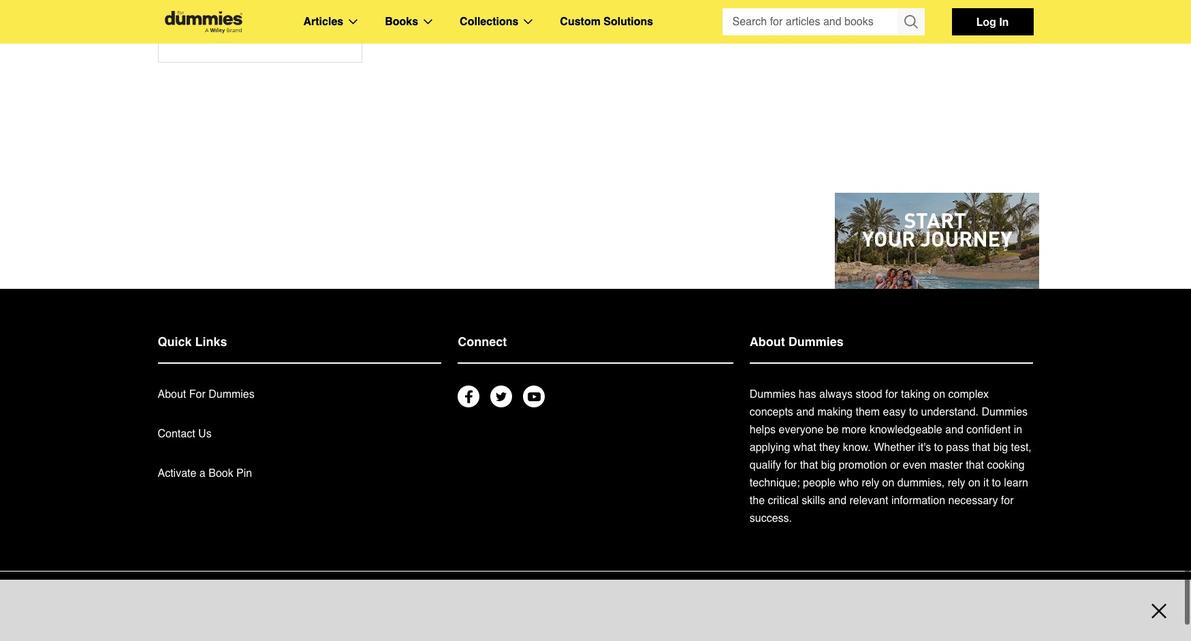 Task type: locate. For each thing, give the bounding box(es) containing it.
relevant
[[850, 495, 889, 507]]

for down learn
[[1002, 495, 1014, 507]]

0 vertical spatial advertisement element
[[836, 193, 1040, 363]]

the
[[534, 20, 550, 33], [750, 495, 765, 507]]

to
[[910, 406, 919, 418], [935, 442, 944, 454], [993, 477, 1002, 489]]

rely down master
[[948, 477, 966, 489]]

them
[[856, 406, 881, 418]]

links
[[195, 335, 227, 349]]

advertisement element
[[836, 193, 1040, 363], [348, 580, 844, 641]]

1 horizontal spatial rely
[[948, 477, 966, 489]]

group
[[723, 8, 925, 35]]

on
[[934, 388, 946, 401], [883, 477, 895, 489], [969, 477, 981, 489]]

can
[[450, 20, 469, 33]]

the inside dummies has always stood for taking on complex concepts and making them easy to understand. dummies helps everyone be more knowledgeable and confident in applying what they know. whether it's to pass that big test, qualify for that big promotion or even master that cooking technique; people who rely on dummies, rely on it to learn the critical skills and relevant information necessary for success.
[[750, 495, 765, 507]]

big
[[994, 442, 1009, 454], [822, 459, 836, 472]]

to right the it at the right of page
[[993, 477, 1002, 489]]

in
[[521, 20, 531, 33], [1014, 424, 1023, 436]]

custom solutions link
[[560, 13, 654, 31]]

about dummies
[[750, 335, 844, 349]]

0 vertical spatial in
[[521, 20, 531, 33]]

be right can
[[472, 20, 485, 33]]

dummies
[[789, 335, 844, 349], [209, 388, 255, 401], [750, 388, 796, 401], [982, 406, 1028, 418]]

2 horizontal spatial to
[[993, 477, 1002, 489]]

that down confident
[[973, 442, 991, 454]]

0 horizontal spatial the
[[534, 20, 550, 33]]

2 vertical spatial to
[[993, 477, 1002, 489]]

1 horizontal spatial for
[[886, 388, 899, 401]]

0 vertical spatial about
[[750, 335, 786, 349]]

activate
[[158, 467, 197, 480]]

1 vertical spatial to
[[935, 442, 944, 454]]

dummies up confident
[[982, 406, 1028, 418]]

and down who
[[829, 495, 847, 507]]

0 horizontal spatial rely
[[862, 477, 880, 489]]

dummies has always stood for taking on complex concepts and making them easy to understand. dummies helps everyone be more knowledgeable and confident in applying what they know. whether it's to pass that big test, qualify for that big promotion or even master that cooking technique; people who rely on dummies, rely on it to learn the critical skills and relevant information necessary for success.
[[750, 388, 1032, 525]]

book
[[209, 467, 234, 480]]

about
[[750, 335, 786, 349], [158, 388, 186, 401]]

stood
[[856, 388, 883, 401]]

for up easy on the right bottom of page
[[886, 388, 899, 401]]

logo image
[[158, 11, 249, 33]]

0 vertical spatial be
[[472, 20, 485, 33]]

0 vertical spatial to
[[910, 406, 919, 418]]

connect
[[458, 335, 507, 349]]

log in link
[[952, 8, 1034, 35]]

understand.
[[922, 406, 979, 418]]

information
[[892, 495, 946, 507]]

on up understand.
[[934, 388, 946, 401]]

critical
[[768, 495, 799, 507]]

0 horizontal spatial for
[[785, 459, 797, 472]]

2 rely from the left
[[948, 477, 966, 489]]

0 horizontal spatial big
[[822, 459, 836, 472]]

to right it's
[[935, 442, 944, 454]]

solutions
[[604, 16, 654, 28]]

people
[[804, 477, 836, 489]]

know.
[[844, 442, 871, 454]]

they
[[820, 442, 841, 454]]

1 vertical spatial about
[[158, 388, 186, 401]]

open book categories image
[[424, 19, 433, 25]]

0 vertical spatial and
[[797, 406, 815, 418]]

1 vertical spatial and
[[946, 424, 964, 436]]

master
[[930, 459, 964, 472]]

it
[[984, 477, 990, 489]]

1 horizontal spatial to
[[935, 442, 944, 454]]

that
[[973, 442, 991, 454], [800, 459, 819, 472], [967, 459, 985, 472]]

1 vertical spatial for
[[785, 459, 797, 472]]

1 vertical spatial be
[[827, 424, 839, 436]]

dummies up has
[[789, 335, 844, 349]]

and down has
[[797, 406, 815, 418]]

found
[[488, 20, 518, 33]]

0 horizontal spatial and
[[797, 406, 815, 418]]

custom solutions
[[560, 16, 654, 28]]

who
[[839, 477, 859, 489]]

0 vertical spatial the
[[534, 20, 550, 33]]

1 horizontal spatial big
[[994, 442, 1009, 454]]

buy on amazon this article can be found in the category: basic skills
[[224, 15, 660, 33]]

open collections list image
[[524, 19, 533, 25]]

1 horizontal spatial be
[[827, 424, 839, 436]]

for
[[886, 388, 899, 401], [785, 459, 797, 472], [1002, 495, 1014, 507]]

everyone
[[779, 424, 824, 436]]

2 vertical spatial for
[[1002, 495, 1014, 507]]

qualify
[[750, 459, 782, 472]]

0 horizontal spatial in
[[521, 20, 531, 33]]

pass
[[947, 442, 970, 454]]

Search for articles and books text field
[[723, 8, 899, 35]]

0 horizontal spatial be
[[472, 20, 485, 33]]

rely
[[862, 477, 880, 489], [948, 477, 966, 489]]

1 horizontal spatial on
[[934, 388, 946, 401]]

1 horizontal spatial the
[[750, 495, 765, 507]]

cooking
[[988, 459, 1025, 472]]

on down the or
[[883, 477, 895, 489]]

1 vertical spatial in
[[1014, 424, 1023, 436]]

be
[[472, 20, 485, 33], [827, 424, 839, 436]]

technique;
[[750, 477, 801, 489]]

category:
[[553, 20, 602, 33]]

1 horizontal spatial in
[[1014, 424, 1023, 436]]

taking
[[902, 388, 931, 401]]

buy
[[224, 15, 241, 27]]

the right open collections list image
[[534, 20, 550, 33]]

that down what
[[800, 459, 819, 472]]

for down what
[[785, 459, 797, 472]]

on left the it at the right of page
[[969, 477, 981, 489]]

about for about dummies
[[750, 335, 786, 349]]

2 vertical spatial and
[[829, 495, 847, 507]]

helps
[[750, 424, 776, 436]]

2 horizontal spatial for
[[1002, 495, 1014, 507]]

and up pass
[[946, 424, 964, 436]]

to down taking
[[910, 406, 919, 418]]

2 horizontal spatial and
[[946, 424, 964, 436]]

for
[[189, 388, 206, 401]]

in up test,
[[1014, 424, 1023, 436]]

dummies,
[[898, 477, 945, 489]]

in right found
[[521, 20, 531, 33]]

the up success.
[[750, 495, 765, 507]]

article
[[415, 20, 447, 33]]

concepts
[[750, 406, 794, 418]]

1 horizontal spatial about
[[750, 335, 786, 349]]

rely up relevant
[[862, 477, 880, 489]]

applying
[[750, 442, 791, 454]]

be down making on the bottom
[[827, 424, 839, 436]]

on
[[244, 15, 257, 27]]

1 vertical spatial the
[[750, 495, 765, 507]]

big up cooking in the bottom of the page
[[994, 442, 1009, 454]]

collections
[[460, 16, 519, 28]]

0 horizontal spatial about
[[158, 388, 186, 401]]

big down they
[[822, 459, 836, 472]]

and
[[797, 406, 815, 418], [946, 424, 964, 436], [829, 495, 847, 507]]

activate a book pin
[[158, 467, 252, 480]]

dummies right the 'for'
[[209, 388, 255, 401]]



Task type: vqa. For each thing, say whether or not it's contained in the screenshot.
Home
no



Task type: describe. For each thing, give the bounding box(es) containing it.
0 horizontal spatial to
[[910, 406, 919, 418]]

quick links
[[158, 335, 227, 349]]

contact us link
[[158, 428, 212, 440]]

log in
[[977, 15, 1010, 28]]

contact
[[158, 428, 195, 440]]

us
[[198, 428, 212, 440]]

1 horizontal spatial and
[[829, 495, 847, 507]]

complex
[[949, 388, 990, 401]]

in
[[1000, 15, 1010, 28]]

confident
[[967, 424, 1011, 436]]

or
[[891, 459, 900, 472]]

custom
[[560, 16, 601, 28]]

books
[[385, 16, 419, 28]]

the inside buy on amazon this article can be found in the category: basic skills
[[534, 20, 550, 33]]

quick
[[158, 335, 192, 349]]

easy
[[884, 406, 907, 418]]

necessary
[[949, 495, 999, 507]]

articles
[[304, 16, 344, 28]]

skills
[[802, 495, 826, 507]]

activate a book pin link
[[158, 467, 252, 480]]

always
[[820, 388, 853, 401]]

this
[[389, 20, 412, 33]]

making
[[818, 406, 853, 418]]

success.
[[750, 512, 793, 525]]

pin
[[237, 467, 252, 480]]

skills
[[635, 20, 660, 33]]

about for dummies link
[[158, 388, 255, 401]]

what
[[794, 442, 817, 454]]

basic skills link
[[605, 18, 660, 35]]

promotion
[[839, 459, 888, 472]]

log
[[977, 15, 997, 28]]

2 horizontal spatial on
[[969, 477, 981, 489]]

test,
[[1012, 442, 1032, 454]]

in inside dummies has always stood for taking on complex concepts and making them easy to understand. dummies helps everyone be more knowledgeable and confident in applying what they know. whether it's to pass that big test, qualify for that big promotion or even master that cooking technique; people who rely on dummies, rely on it to learn the critical skills and relevant information necessary for success.
[[1014, 424, 1023, 436]]

contact us
[[158, 428, 212, 440]]

be inside dummies has always stood for taking on complex concepts and making them easy to understand. dummies helps everyone be more knowledgeable and confident in applying what they know. whether it's to pass that big test, qualify for that big promotion or even master that cooking technique; people who rely on dummies, rely on it to learn the critical skills and relevant information necessary for success.
[[827, 424, 839, 436]]

has
[[799, 388, 817, 401]]

about for about for dummies
[[158, 388, 186, 401]]

basic
[[605, 20, 632, 33]]

even
[[904, 459, 927, 472]]

more
[[842, 424, 867, 436]]

0 vertical spatial for
[[886, 388, 899, 401]]

it's
[[919, 442, 932, 454]]

1 vertical spatial advertisement element
[[348, 580, 844, 641]]

be inside buy on amazon this article can be found in the category: basic skills
[[472, 20, 485, 33]]

1 rely from the left
[[862, 477, 880, 489]]

open article categories image
[[349, 19, 358, 25]]

knowledgeable
[[870, 424, 943, 436]]

dummies up concepts
[[750, 388, 796, 401]]

a
[[200, 467, 206, 480]]

whether
[[874, 442, 916, 454]]

0 horizontal spatial on
[[883, 477, 895, 489]]

close this dialog image
[[1171, 599, 1185, 613]]

amazon
[[259, 15, 296, 27]]

learn
[[1005, 477, 1029, 489]]

buy on amazon link
[[202, 7, 318, 35]]

in inside buy on amazon this article can be found in the category: basic skills
[[521, 20, 531, 33]]

1 vertical spatial big
[[822, 459, 836, 472]]

0 vertical spatial big
[[994, 442, 1009, 454]]

about for dummies
[[158, 388, 255, 401]]

that up the it at the right of page
[[967, 459, 985, 472]]



